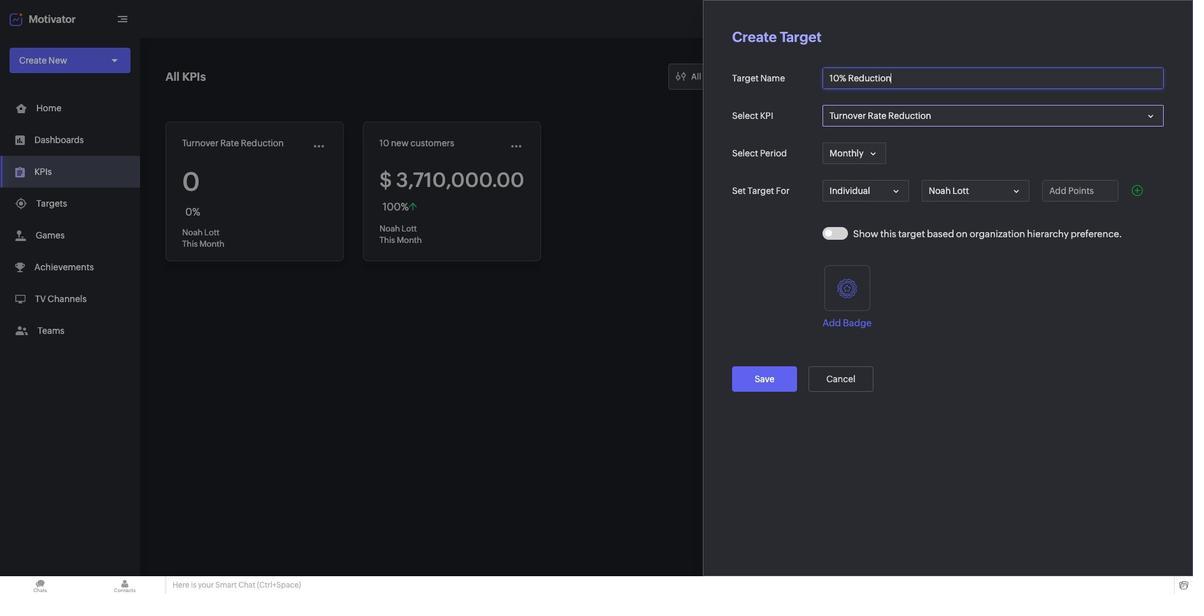 Task type: describe. For each thing, give the bounding box(es) containing it.
1 vertical spatial kpis
[[34, 167, 52, 177]]

this
[[880, 228, 896, 239]]

target for create
[[780, 29, 822, 45]]

lott for 0
[[204, 228, 220, 238]]

this for $ 3,710,000.00
[[380, 236, 395, 245]]

noah lott this month for $ 3,710,000.00
[[380, 224, 422, 245]]

here
[[173, 581, 189, 590]]

based
[[927, 228, 954, 239]]

on
[[956, 228, 968, 239]]

hierarchy
[[1027, 228, 1069, 239]]

create for create target
[[732, 29, 777, 45]]

games
[[36, 231, 65, 241]]

10
[[380, 138, 389, 148]]

name
[[761, 73, 785, 83]]

turnover rate reduction inside field
[[830, 111, 931, 121]]

3,710,000.00
[[396, 169, 525, 192]]

0 horizontal spatial turnover
[[182, 138, 219, 148]]

cancel button
[[809, 367, 874, 392]]

(ctrl+space)
[[257, 581, 301, 590]]

10 new customers
[[380, 138, 454, 148]]

achievements
[[34, 262, 94, 273]]

list containing home
[[0, 92, 140, 347]]

noah lott this month for 0
[[182, 228, 225, 249]]

cancel
[[827, 374, 856, 385]]

select for select kpi
[[732, 111, 758, 121]]

Noah Lott field
[[922, 180, 1030, 202]]

preference.
[[1071, 228, 1122, 239]]

your
[[198, 581, 214, 590]]

customers
[[410, 138, 454, 148]]

target name
[[732, 73, 785, 83]]

1 vertical spatial turnover rate reduction
[[182, 138, 284, 148]]

all
[[166, 70, 180, 83]]

noah for $ 3,710,000.00
[[380, 224, 400, 234]]

Turnover Rate Reduction field
[[823, 105, 1164, 127]]

lott for $ 3,710,000.00
[[402, 224, 417, 234]]

rate inside turnover rate reduction field
[[868, 111, 887, 121]]

show
[[853, 228, 879, 239]]

dashboards
[[34, 135, 84, 145]]

reduction inside turnover rate reduction field
[[888, 111, 931, 121]]

0 horizontal spatial reduction
[[241, 138, 284, 148]]

monthly
[[830, 148, 864, 159]]

individual
[[830, 186, 870, 196]]

turnover inside turnover rate reduction field
[[830, 111, 866, 121]]

select for select period
[[732, 148, 758, 159]]

select kpi
[[732, 111, 773, 121]]

new
[[48, 55, 67, 66]]

create for create new
[[19, 55, 47, 66]]

create new
[[19, 55, 67, 66]]

add
[[823, 318, 841, 329]]

select period
[[732, 148, 787, 159]]

show this target based on organization hierarchy preference.
[[853, 228, 1122, 239]]

$ 3,710,000.00
[[380, 169, 525, 192]]

noah for 0
[[182, 228, 203, 238]]

month for 0
[[199, 239, 225, 249]]

1 vertical spatial target
[[732, 73, 759, 83]]

here is your smart chat (ctrl+space)
[[173, 581, 301, 590]]



Task type: locate. For each thing, give the bounding box(es) containing it.
rate
[[868, 111, 887, 121], [220, 138, 239, 148]]

period
[[760, 148, 787, 159]]

target for set
[[748, 186, 774, 196]]

month down 100%
[[397, 236, 422, 245]]

turnover rate reduction up "monthly" field
[[830, 111, 931, 121]]

this down '0%'
[[182, 239, 198, 249]]

2 select from the top
[[732, 148, 758, 159]]

0 horizontal spatial this
[[182, 239, 198, 249]]

add badge
[[823, 318, 872, 329]]

month down '0%'
[[199, 239, 225, 249]]

1 vertical spatial rate
[[220, 138, 239, 148]]

month for $ 3,710,000.00
[[397, 236, 422, 245]]

1 horizontal spatial create
[[732, 29, 777, 45]]

select
[[732, 111, 758, 121], [732, 148, 758, 159]]

2 horizontal spatial noah
[[929, 186, 951, 196]]

home
[[36, 103, 61, 113]]

target left for
[[748, 186, 774, 196]]

kpi
[[760, 111, 773, 121]]

turnover
[[830, 111, 866, 121], [182, 138, 219, 148]]

0 vertical spatial turnover rate reduction
[[830, 111, 931, 121]]

1 vertical spatial select
[[732, 148, 758, 159]]

1 vertical spatial reduction
[[241, 138, 284, 148]]

noah lott
[[929, 186, 969, 196]]

create left 'new'
[[19, 55, 47, 66]]

noah down 100%
[[380, 224, 400, 234]]

lott inside field
[[953, 186, 969, 196]]

0%
[[185, 206, 200, 218]]

0 horizontal spatial create
[[19, 55, 47, 66]]

motivator
[[29, 13, 76, 25]]

1 horizontal spatial turnover rate reduction
[[830, 111, 931, 121]]

1 horizontal spatial reduction
[[888, 111, 931, 121]]

new
[[391, 138, 409, 148]]

select left period
[[732, 148, 758, 159]]

Monthly field
[[823, 143, 887, 164]]

1 horizontal spatial noah
[[380, 224, 400, 234]]

organization
[[970, 228, 1025, 239]]

set target for
[[732, 186, 790, 196]]

this down 100%
[[380, 236, 395, 245]]

0 horizontal spatial month
[[199, 239, 225, 249]]

chat
[[238, 581, 255, 590]]

noah lott this month down 100%
[[380, 224, 422, 245]]

0 vertical spatial create
[[732, 29, 777, 45]]

badge
[[843, 318, 872, 329]]

noah down '0%'
[[182, 228, 203, 238]]

smart
[[215, 581, 237, 590]]

tv channels
[[35, 294, 87, 304]]

2 horizontal spatial lott
[[953, 186, 969, 196]]

0 vertical spatial reduction
[[888, 111, 931, 121]]

set
[[732, 186, 746, 196]]

this for 0
[[182, 239, 198, 249]]

is
[[191, 581, 197, 590]]

all kpis
[[166, 70, 206, 83]]

teams
[[38, 326, 64, 336]]

0
[[182, 167, 200, 197]]

0 horizontal spatial lott
[[204, 228, 220, 238]]

0 horizontal spatial turnover rate reduction
[[182, 138, 284, 148]]

1 horizontal spatial rate
[[868, 111, 887, 121]]

create up target name
[[732, 29, 777, 45]]

for
[[776, 186, 790, 196]]

target
[[898, 228, 925, 239]]

kpis right all
[[182, 70, 206, 83]]

noah lott this month
[[380, 224, 422, 245], [182, 228, 225, 249]]

0 vertical spatial select
[[732, 111, 758, 121]]

noah
[[929, 186, 951, 196], [380, 224, 400, 234], [182, 228, 203, 238]]

1 horizontal spatial turnover
[[830, 111, 866, 121]]

1 select from the top
[[732, 111, 758, 121]]

1 vertical spatial turnover
[[182, 138, 219, 148]]

contacts image
[[85, 577, 165, 595]]

noah lott this month down '0%'
[[182, 228, 225, 249]]

$
[[380, 169, 392, 192]]

0 vertical spatial target
[[780, 29, 822, 45]]

1 horizontal spatial month
[[397, 236, 422, 245]]

target up name
[[780, 29, 822, 45]]

turnover rate reduction
[[830, 111, 931, 121], [182, 138, 284, 148]]

month
[[397, 236, 422, 245], [199, 239, 225, 249]]

1 horizontal spatial lott
[[402, 224, 417, 234]]

create target
[[732, 29, 822, 45]]

1 vertical spatial create
[[19, 55, 47, 66]]

1 horizontal spatial noah lott this month
[[380, 224, 422, 245]]

0 horizontal spatial noah lott this month
[[182, 228, 225, 249]]

lott
[[953, 186, 969, 196], [402, 224, 417, 234], [204, 228, 220, 238]]

Add Points text field
[[1043, 181, 1118, 201]]

turnover up monthly at the right of page
[[830, 111, 866, 121]]

target left name
[[732, 73, 759, 83]]

channels
[[48, 294, 87, 304]]

target
[[780, 29, 822, 45], [732, 73, 759, 83], [748, 186, 774, 196]]

1 horizontal spatial kpis
[[182, 70, 206, 83]]

0 vertical spatial rate
[[868, 111, 887, 121]]

noah up based
[[929, 186, 951, 196]]

1 horizontal spatial this
[[380, 236, 395, 245]]

noah inside noah lott field
[[929, 186, 951, 196]]

list
[[0, 92, 140, 347]]

2 vertical spatial target
[[748, 186, 774, 196]]

tv
[[35, 294, 46, 304]]

reduction
[[888, 111, 931, 121], [241, 138, 284, 148]]

turnover rate reduction up 0
[[182, 138, 284, 148]]

None text field
[[823, 68, 1163, 89]]

turnover up 0
[[182, 138, 219, 148]]

100%
[[383, 201, 409, 213]]

this
[[380, 236, 395, 245], [182, 239, 198, 249]]

0 horizontal spatial rate
[[220, 138, 239, 148]]

chats image
[[0, 577, 80, 595]]

create
[[732, 29, 777, 45], [19, 55, 47, 66]]

0 vertical spatial kpis
[[182, 70, 206, 83]]

targets
[[36, 199, 67, 209]]

0 horizontal spatial noah
[[182, 228, 203, 238]]

user image
[[1154, 9, 1174, 29]]

save button
[[732, 367, 797, 392]]

kpis up targets
[[34, 167, 52, 177]]

kpis
[[182, 70, 206, 83], [34, 167, 52, 177]]

Individual field
[[823, 180, 909, 202]]

0 horizontal spatial kpis
[[34, 167, 52, 177]]

save
[[755, 374, 775, 385]]

0 vertical spatial turnover
[[830, 111, 866, 121]]

select left kpi
[[732, 111, 758, 121]]



Task type: vqa. For each thing, say whether or not it's contained in the screenshot.
Read
no



